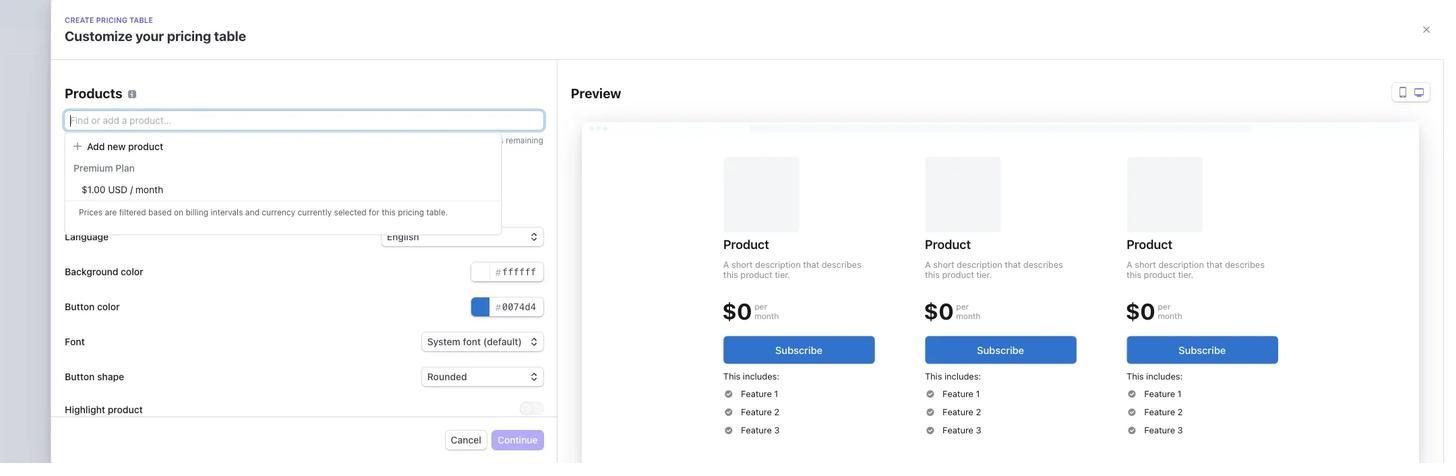 Task type: vqa. For each thing, say whether or not it's contained in the screenshot.
to-
yes



Task type: locate. For each thing, give the bounding box(es) containing it.
button
[[246, 157, 276, 169]]

pricing right your
[[167, 28, 211, 44]]

premium plan button
[[65, 158, 501, 179]]

color for button color
[[97, 301, 120, 313]]

button for button color
[[65, 301, 95, 313]]

2 horizontal spatial pricing
[[398, 208, 424, 218]]

table
[[129, 16, 153, 24], [214, 28, 246, 44]]

0 vertical spatial pricing
[[96, 16, 127, 24]]

add new product button
[[65, 135, 501, 158]]

0 horizontal spatial or
[[328, 174, 337, 185]]

1 vertical spatial customize
[[531, 174, 579, 185]]

1 horizontal spatial add
[[87, 141, 105, 152]]

english
[[387, 231, 419, 243]]

product
[[128, 141, 163, 152], [85, 157, 121, 169], [108, 404, 143, 416]]

button
[[65, 301, 95, 313], [65, 372, 95, 383]]

0 vertical spatial button
[[65, 301, 95, 313]]

0 vertical spatial with
[[124, 157, 143, 169]]

pricing right create
[[96, 16, 127, 24]]

codes
[[374, 292, 401, 303]]

button for button shape
[[65, 372, 95, 383]]

2 vertical spatial pricing
[[398, 208, 424, 218]]

customize inside 'create pricing table customize your pricing table'
[[65, 28, 133, 44]]

remaining
[[506, 136, 543, 146]]

1 vertical spatial with
[[390, 174, 408, 185]]

1 vertical spatial product
[[85, 157, 121, 169]]

call-
[[182, 157, 202, 169]]

and
[[471, 174, 488, 185], [245, 208, 260, 218]]

0 vertical spatial add
[[87, 141, 105, 152]]

0 vertical spatial table
[[129, 16, 153, 24]]

add left the new
[[87, 141, 105, 152]]

0 horizontal spatial and
[[245, 208, 260, 218]]

1 vertical spatial and
[[245, 208, 260, 218]]

english button
[[382, 228, 543, 247]]

1 vertical spatial pricing
[[167, 28, 211, 44]]

plan
[[116, 163, 135, 174]]

1 horizontal spatial table
[[214, 28, 246, 44]]

settings
[[115, 202, 167, 218]]

1 button from the top
[[65, 301, 95, 313]]

0 horizontal spatial table
[[129, 16, 153, 24]]

currency
[[262, 208, 295, 218]]

1 horizontal spatial or
[[347, 292, 356, 303]]

add
[[87, 141, 105, 152], [65, 157, 83, 169]]

product up custom
[[128, 141, 163, 152]]

0 horizontal spatial are
[[105, 208, 117, 218]]

qr
[[358, 292, 372, 303]]

follow
[[179, 174, 207, 185]]

urls,
[[280, 292, 306, 303]]

1 vertical spatial are
[[263, 292, 277, 303]]

intervals
[[211, 208, 243, 218]]

add inside button
[[87, 141, 105, 152]]

tasks
[[302, 174, 325, 185]]

button up the font at bottom left
[[65, 301, 95, 313]]

0 vertical spatial color
[[121, 266, 143, 278]]

customize
[[65, 28, 133, 44], [531, 174, 579, 185]]

product down the new
[[85, 157, 121, 169]]

with down add new product
[[124, 157, 143, 169]]

customize left guide
[[531, 174, 579, 185]]

required.
[[440, 306, 479, 317]]

the
[[326, 306, 340, 317]]

color down background color
[[97, 301, 120, 313]]

1 horizontal spatial color
[[121, 266, 143, 278]]

month
[[135, 184, 163, 196]]

can
[[423, 292, 439, 303]]

0 vertical spatial product
[[128, 141, 163, 152]]

$1.00 usd / month
[[82, 184, 163, 196]]

0 vertical spatial or
[[328, 174, 337, 185]]

button color
[[65, 301, 120, 313]]

with
[[124, 157, 143, 169], [390, 174, 408, 185]]

and left invoices.
[[471, 174, 488, 185]]

0 vertical spatial customize
[[65, 28, 133, 44]]

billing
[[186, 208, 208, 218]]

display settings
[[65, 202, 167, 218]]

are inside button
[[105, 208, 117, 218]]

customize down create
[[65, 28, 133, 44]]

table.
[[427, 208, 448, 218]]

1 vertical spatial or
[[347, 292, 356, 303]]

or inside payment links are urls, buttons, or qr codes that can help conversion by taking customers straight to the checkout—no website required.
[[347, 292, 356, 303]]

0 vertical spatial and
[[471, 174, 488, 185]]

1 vertical spatial add
[[65, 157, 83, 169]]

$1.00 usd / month button
[[65, 179, 501, 201]]

payment links are urls, buttons, or qr codes that can help conversion by taking customers straight to the checkout—no website required.
[[201, 292, 523, 317]]

display
[[65, 202, 112, 218]]

customize guide link
[[531, 174, 616, 185]]

0 horizontal spatial customize
[[65, 28, 133, 44]]

are
[[105, 208, 117, 218], [263, 292, 277, 303]]

1 vertical spatial button
[[65, 372, 95, 383]]

1 horizontal spatial pricing
[[167, 28, 211, 44]]

to-
[[202, 157, 215, 169]]

products
[[470, 136, 504, 146]]

get
[[339, 174, 353, 185]]

pricing right 'this'
[[398, 208, 424, 218]]

on
[[174, 208, 183, 218]]

to
[[315, 306, 323, 317]]

preview
[[571, 86, 622, 101]]

are inside payment links are urls, buttons, or qr codes that can help conversion by taking customers straight to the checkout—no website required.
[[263, 292, 277, 303]]

pricing
[[96, 16, 127, 24], [167, 28, 211, 44], [398, 208, 424, 218]]

1 horizontal spatial customize
[[531, 174, 579, 185]]

button left "shape"
[[65, 372, 95, 383]]

0 horizontal spatial with
[[124, 157, 143, 169]]

add up $1.00
[[65, 157, 83, 169]]

are right prices
[[105, 208, 117, 218]]

Find or add a product… text field
[[65, 111, 543, 130]]

2 vertical spatial product
[[108, 404, 143, 416]]

None text field
[[471, 298, 543, 317]]

0 horizontal spatial color
[[97, 301, 120, 313]]

0 horizontal spatial pricing
[[96, 16, 127, 24]]

None text field
[[471, 263, 543, 282]]

invoices.
[[490, 174, 528, 185]]

2 button from the top
[[65, 372, 95, 383]]

button shape
[[65, 372, 124, 383]]

subscriptions
[[410, 174, 469, 185]]

started
[[356, 174, 387, 185]]

add new product
[[87, 141, 163, 152]]

with right started
[[390, 174, 408, 185]]

product down "shape"
[[108, 404, 143, 416]]

by
[[512, 292, 523, 303]]

1 vertical spatial color
[[97, 301, 120, 313]]

1 horizontal spatial and
[[471, 174, 488, 185]]

this
[[382, 208, 396, 218]]

continue
[[498, 435, 538, 446]]

background color
[[65, 266, 143, 278]]

0 horizontal spatial add
[[65, 157, 83, 169]]

or left qr
[[347, 292, 356, 303]]

are right links
[[263, 292, 277, 303]]

color
[[121, 266, 143, 278], [97, 301, 120, 313]]

color right background
[[121, 266, 143, 278]]

usd
[[108, 184, 128, 196]]

checkout—no
[[342, 306, 402, 317]]

0 vertical spatial are
[[105, 208, 117, 218]]

or left get on the top of page
[[328, 174, 337, 185]]

or
[[328, 174, 337, 185], [347, 292, 356, 303]]

and right intervals
[[245, 208, 260, 218]]

1 horizontal spatial are
[[263, 292, 277, 303]]



Task type: describe. For each thing, give the bounding box(es) containing it.
font
[[65, 337, 85, 348]]

color for background color
[[121, 266, 143, 278]]

currently
[[298, 208, 332, 218]]

shape
[[97, 372, 124, 383]]

1 vertical spatial table
[[214, 28, 246, 44]]

highlight
[[65, 404, 105, 416]]

conversion
[[462, 292, 510, 303]]

premium plan
[[74, 163, 135, 174]]

1 horizontal spatial with
[[390, 174, 408, 185]]

filtered
[[119, 208, 146, 218]]

for
[[369, 208, 380, 218]]

4
[[462, 136, 467, 146]]

products
[[65, 86, 122, 101]]

language
[[65, 231, 109, 243]]

recommended
[[237, 174, 299, 185]]

straight
[[279, 306, 312, 317]]

product for highlight
[[108, 404, 143, 416]]

/
[[130, 184, 133, 196]]

follow these recommended tasks or get started with subscriptions and invoices. customize guide
[[179, 174, 607, 185]]

action
[[215, 157, 244, 169]]

highlight product
[[65, 404, 143, 416]]

customers
[[230, 306, 276, 317]]

add product with custom call-to-action button
[[65, 157, 276, 169]]

selected
[[334, 208, 367, 218]]

that
[[403, 292, 420, 303]]

links
[[241, 292, 261, 303]]

add for add product with custom call-to-action button
[[65, 157, 83, 169]]

4 products remaining
[[462, 136, 543, 146]]

premium
[[74, 163, 113, 174]]

taking
[[201, 306, 228, 317]]

create
[[65, 16, 94, 24]]

and inside button
[[245, 208, 260, 218]]

add for add new product
[[87, 141, 105, 152]]

cancel button
[[445, 432, 487, 451]]

cancel
[[451, 435, 482, 446]]

website
[[404, 306, 438, 317]]

background
[[65, 266, 118, 278]]

based
[[148, 208, 172, 218]]

buttons,
[[308, 292, 344, 303]]

pricing inside button
[[398, 208, 424, 218]]

product for add
[[85, 157, 121, 169]]

prices are filtered based on billing intervals and currency currently selected for this pricing table.
[[79, 208, 448, 218]]

payment
[[201, 292, 239, 303]]

custom
[[145, 157, 179, 169]]

guide
[[582, 174, 607, 185]]

$1.00
[[82, 184, 106, 196]]

product inside button
[[128, 141, 163, 152]]

these
[[210, 174, 234, 185]]

help
[[441, 292, 460, 303]]

add product with custom call-to-action button button
[[65, 157, 276, 169]]

prices are filtered based on billing intervals and currency currently selected for this pricing table. button
[[65, 201, 501, 223]]

continue button
[[492, 432, 543, 451]]

your
[[136, 28, 164, 44]]

create pricing table customize your pricing table
[[65, 16, 246, 44]]

new
[[107, 141, 126, 152]]

prices
[[79, 208, 103, 218]]



